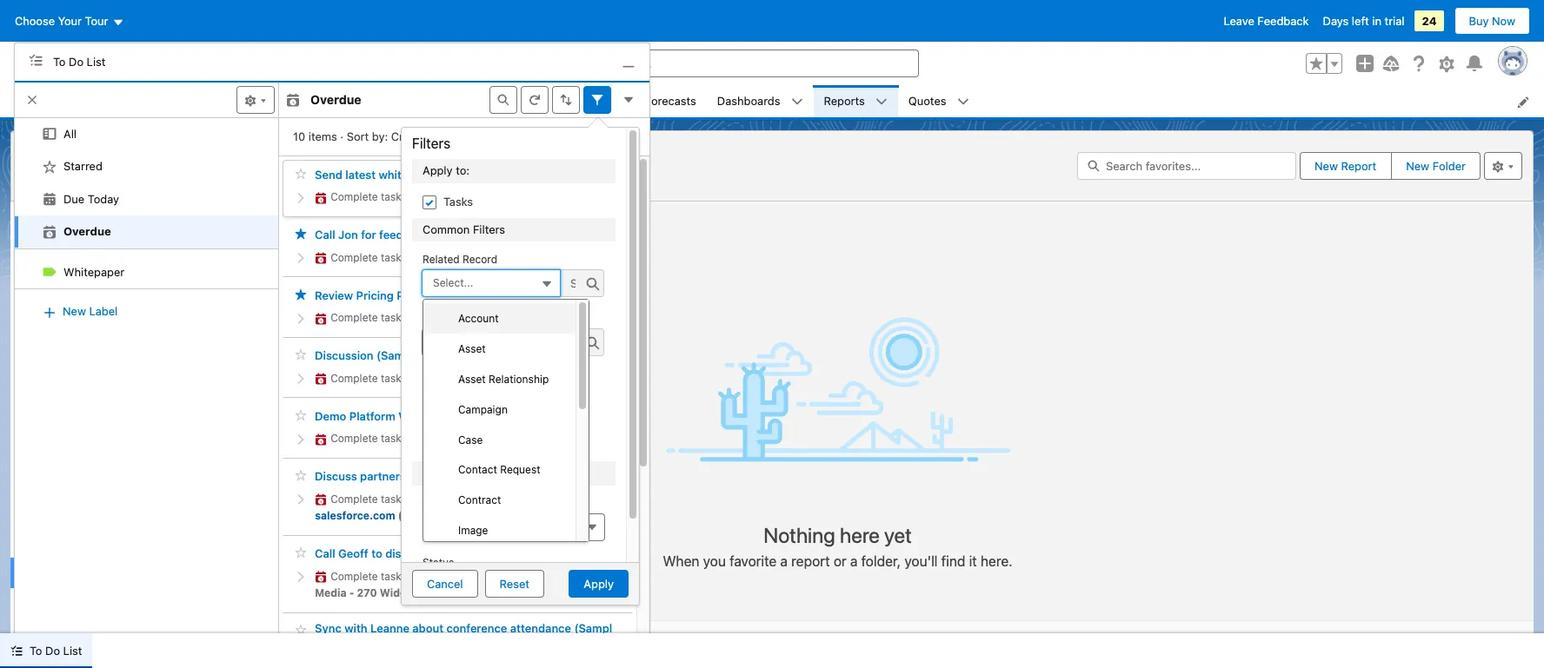 Task type: locate. For each thing, give the bounding box(es) containing it.
task inside discussion (sample) element
[[381, 372, 402, 385]]

complete inside complete task for marc benioff (sample) salesforce.com (sample)
[[331, 493, 378, 506]]

1 vertical spatial related
[[423, 312, 460, 326]]

proposal
[[397, 289, 444, 303]]

1 vertical spatial by
[[549, 372, 561, 385]]

sync
[[315, 621, 342, 635]]

a right or
[[850, 554, 858, 570]]

related target
[[423, 312, 494, 326]]

for for complete task for carole white (sample)
[[404, 311, 418, 324]]

text default image down the discuss
[[315, 494, 327, 506]]

text default image
[[29, 53, 43, 67], [791, 96, 803, 108], [876, 96, 888, 108], [957, 96, 969, 108], [315, 192, 327, 204], [43, 266, 57, 279], [315, 373, 327, 385], [315, 434, 327, 446], [10, 645, 23, 658]]

(sample) down 'marc'
[[398, 510, 446, 523]]

oct left 19 on the left of the page
[[541, 251, 559, 264]]

to left discuss
[[371, 547, 382, 561]]

task up 'marc'
[[423, 466, 447, 480]]

widgets up complete task for amy jordan (sample)
[[399, 410, 443, 423]]

filters up record
[[473, 222, 505, 236]]

text default image inside call geoff to discuss feedback (sample) "element"
[[315, 571, 327, 584]]

(sample) up david
[[376, 349, 425, 363]]

0 vertical spatial apply
[[423, 163, 453, 177]]

(sample) up white on the left top of the page
[[447, 289, 495, 303]]

1 vertical spatial list
[[63, 644, 82, 658]]

all link
[[15, 118, 278, 151]]

1 vertical spatial created
[[38, 270, 80, 283]]

1 vertical spatial minor
[[453, 570, 483, 583]]

private reports
[[38, 302, 119, 316]]

items left · on the left top
[[309, 129, 337, 143]]

1 horizontal spatial items
[[309, 129, 337, 143]]

0 vertical spatial do
[[69, 54, 84, 68]]

here.
[[981, 554, 1013, 570]]

0 vertical spatial call
[[315, 228, 335, 242]]

feedback inside call jon for feedback (sample) link
[[379, 228, 429, 242]]

oct left 26 on the bottom left of the page
[[564, 372, 582, 385]]

items right 0
[[31, 179, 58, 192]]

favorite
[[730, 554, 777, 570]]

2 vertical spatial call
[[315, 547, 335, 561]]

(sample) inside global media - 270 widgets (sample)
[[426, 587, 474, 600]]

complete down platform
[[331, 432, 378, 445]]

your
[[58, 14, 82, 28]]

tasks
[[443, 195, 473, 209]]

(sampl
[[574, 621, 612, 635]]

cancel
[[427, 577, 463, 591]]

for left 'marc'
[[404, 493, 418, 506]]

2 complete from the top
[[331, 251, 378, 264]]

action
[[423, 369, 454, 382]]

oct 18
[[557, 311, 589, 324]]

items
[[309, 129, 337, 143], [31, 179, 58, 192]]

text default image left starred
[[43, 160, 57, 174]]

task down call jon for feedback (sample) link
[[381, 251, 402, 264]]

amos
[[443, 251, 473, 264]]

complete down the discussion
[[331, 372, 378, 385]]

feedback up complete task for geoff minor (sample) related to
[[429, 547, 480, 561]]

filters up benioff
[[450, 466, 482, 480]]

task down review pricing proposal (sample) link
[[381, 311, 402, 324]]

5 task from the top
[[381, 432, 402, 445]]

about
[[412, 621, 444, 635]]

geoff inside send latest whitepaper (sample) element
[[421, 191, 450, 204]]

discuss partnership opportunities (sample) element
[[283, 462, 633, 536]]

related up 'select...'
[[423, 253, 460, 266]]

new for new report
[[1315, 159, 1338, 173]]

trial
[[1385, 14, 1405, 28]]

related down proposal
[[423, 312, 460, 326]]

oct inside review pricing proposal (sample) element
[[557, 311, 575, 324]]

media
[[315, 587, 347, 600]]

0 vertical spatial filters
[[412, 136, 451, 151]]

new
[[1315, 159, 1338, 173], [1406, 159, 1430, 173], [63, 304, 86, 318]]

1 vertical spatial items
[[31, 179, 58, 192]]

reports link
[[814, 85, 876, 117]]

for for call jon for feedback (sample)
[[361, 228, 376, 242]]

all inside "reports all favorites 0 items"
[[22, 153, 41, 173]]

oct inside discussion (sample) element
[[564, 372, 582, 385]]

group
[[1306, 53, 1343, 74]]

do
[[69, 54, 84, 68], [45, 644, 60, 658]]

call geoff to discuss feedback (sample)
[[315, 547, 531, 561]]

7 task from the top
[[381, 570, 402, 583]]

items inside "reports all favorites 0 items"
[[31, 179, 58, 192]]

whitepaper
[[379, 168, 439, 182]]

1 complete from the top
[[331, 191, 378, 204]]

0 vertical spatial by
[[83, 270, 96, 283]]

(sample)
[[432, 228, 480, 242], [447, 289, 495, 303]]

oct inside demo platform widgets (sample) element
[[552, 432, 570, 445]]

1 task from the top
[[381, 191, 402, 204]]

Search favorites... text field
[[1077, 152, 1297, 180]]

leanne
[[371, 621, 409, 635]]

overdue link
[[15, 216, 278, 248]]

do inside dialog
[[69, 54, 84, 68]]

complete up -
[[331, 570, 378, 583]]

1 vertical spatial asset
[[458, 373, 486, 386]]

due today
[[63, 192, 119, 206]]

apply left to:
[[423, 163, 453, 177]]

for for complete task for amy jordan (sample)
[[404, 432, 418, 445]]

complete up review
[[331, 251, 378, 264]]

by inside created by me "link"
[[83, 270, 96, 283]]

0 horizontal spatial a
[[780, 554, 788, 570]]

1 vertical spatial do
[[45, 644, 60, 658]]

geoff down status
[[421, 570, 450, 583]]

common filters
[[423, 222, 505, 236]]

adelson
[[453, 372, 496, 385]]

1 horizontal spatial do
[[69, 54, 84, 68]]

complete up salesforce.com link
[[331, 493, 378, 506]]

1 related from the top
[[423, 253, 460, 266]]

to do list
[[53, 54, 106, 68], [30, 644, 82, 658]]

1 horizontal spatial list
[[87, 54, 106, 68]]

26
[[585, 372, 598, 385]]

0 horizontal spatial do
[[45, 644, 60, 658]]

carole
[[421, 311, 455, 324]]

demo platform widgets (sample) link
[[315, 410, 495, 424]]

1 vertical spatial feedback
[[429, 547, 480, 561]]

2 vertical spatial geoff
[[421, 570, 450, 583]]

new for new folder
[[1406, 159, 1430, 173]]

discussion (sample)
[[315, 349, 425, 363]]

1 vertical spatial all
[[22, 153, 41, 173]]

(sample) up amos
[[432, 228, 480, 242]]

2 horizontal spatial new
[[1406, 159, 1430, 173]]

2 related from the top
[[423, 312, 460, 326]]

0 horizontal spatial created
[[38, 270, 80, 283]]

complete
[[331, 191, 378, 204], [331, 251, 378, 264], [331, 311, 378, 324], [331, 372, 378, 385], [331, 432, 378, 445], [331, 493, 378, 506], [331, 570, 378, 583]]

(sample) down complete task for geoff minor (sample) related to
[[426, 587, 474, 600]]

complete inside call geoff to discuss feedback (sample) "element"
[[331, 570, 378, 583]]

opportunities list item
[[428, 85, 544, 117]]

for down discuss
[[404, 570, 418, 583]]

1 vertical spatial call
[[443, 421, 463, 435]]

complete down review
[[331, 311, 378, 324]]

task down partnership
[[381, 493, 402, 506]]

0 vertical spatial geoff
[[421, 191, 450, 204]]

4 complete from the top
[[331, 372, 378, 385]]

2 asset from the top
[[458, 373, 486, 386]]

6 task from the top
[[381, 493, 402, 506]]

call inside "element"
[[315, 547, 335, 561]]

text default image down review
[[315, 313, 327, 325]]

0 horizontal spatial all
[[22, 153, 41, 173]]

complete inside demo platform widgets (sample) element
[[331, 432, 378, 445]]

reports inside 'link'
[[824, 94, 865, 108]]

0 vertical spatial jon
[[338, 228, 358, 242]]

for down call jon for feedback (sample) link
[[404, 251, 418, 264]]

task down demo platform widgets (sample) link
[[381, 432, 402, 445]]

Priority button
[[423, 514, 605, 541]]

0 vertical spatial all
[[63, 127, 77, 141]]

jon inside call jon for feedback (sample) link
[[338, 228, 358, 242]]

4 task from the top
[[381, 372, 402, 385]]

2 minor from the top
[[453, 570, 483, 583]]

task for complete task for jon amos (sample)
[[381, 251, 402, 264]]

a left "report"
[[780, 554, 788, 570]]

1 vertical spatial widgets
[[380, 587, 423, 600]]

call up the email
[[443, 421, 463, 435]]

whitepaper
[[63, 265, 124, 279]]

action type
[[423, 369, 481, 382]]

now
[[1492, 14, 1516, 28]]

3 task from the top
[[381, 311, 402, 324]]

task down send latest whitepaper (sample) link
[[381, 191, 402, 204]]

private reports link
[[10, 293, 141, 326]]

widgets inside global media - 270 widgets (sample)
[[380, 587, 423, 600]]

1 horizontal spatial to
[[53, 54, 66, 68]]

0 vertical spatial to
[[371, 547, 382, 561]]

discuss
[[385, 547, 426, 561]]

1 vertical spatial task
[[423, 466, 447, 480]]

new folder button
[[1391, 152, 1481, 180]]

text default image
[[286, 93, 300, 107], [43, 127, 57, 141], [43, 160, 57, 174], [43, 192, 57, 206], [43, 225, 57, 239], [315, 252, 327, 264], [315, 313, 327, 325], [315, 494, 327, 506], [315, 571, 327, 584]]

text default image up review
[[315, 252, 327, 264]]

geoff down apply to:
[[421, 191, 450, 204]]

complete inside send latest whitepaper (sample) element
[[331, 191, 378, 204]]

call geoff to discuss feedback (sample) link
[[315, 547, 531, 561]]

complete inside call jon for feedback (sample) element
[[331, 251, 378, 264]]

accounts
[[255, 94, 304, 108]]

created down recent
[[38, 270, 80, 283]]

list box containing account
[[423, 299, 590, 546]]

for inside complete task for marc benioff (sample) salesforce.com (sample)
[[404, 493, 418, 506]]

task
[[443, 386, 468, 400], [423, 466, 447, 480]]

for down review pricing proposal (sample) link
[[404, 311, 418, 324]]

0 vertical spatial feedback
[[379, 228, 429, 242]]

complete for complete task for geoff minor (sample)
[[331, 191, 378, 204]]

for up pricing
[[361, 228, 376, 242]]

1 horizontal spatial by
[[474, 587, 492, 600]]

overdue down due today
[[63, 224, 111, 238]]

a
[[780, 554, 788, 570], [850, 554, 858, 570]]

jon left amos
[[421, 251, 440, 264]]

text default image left due
[[43, 192, 57, 206]]

text default image up created by me "link"
[[43, 225, 57, 239]]

0 horizontal spatial jon
[[338, 228, 358, 242]]

task inside complete task for marc benioff (sample) salesforce.com (sample)
[[381, 493, 402, 506]]

you
[[703, 554, 726, 570]]

0 vertical spatial overdue
[[311, 92, 361, 107]]

today
[[88, 192, 119, 206]]

minor inside call geoff to discuss feedback (sample) "element"
[[453, 570, 483, 583]]

0 vertical spatial to
[[53, 54, 66, 68]]

0 horizontal spatial by
[[83, 270, 96, 283]]

latest
[[345, 168, 376, 182]]

task down discuss
[[381, 570, 402, 583]]

oct left 18
[[557, 311, 575, 324]]

calendar
[[554, 94, 601, 108]]

0 horizontal spatial new
[[63, 304, 86, 318]]

forecasts
[[645, 94, 696, 108]]

1 horizontal spatial all
[[63, 127, 77, 141]]

3 complete from the top
[[331, 311, 378, 324]]

7 complete from the top
[[331, 570, 378, 583]]

geoff down salesforce.com link
[[338, 547, 368, 561]]

jon down latest
[[338, 228, 358, 242]]

filters up apply to:
[[412, 136, 451, 151]]

task inside review pricing proposal (sample) element
[[381, 311, 402, 324]]

choose your tour
[[15, 14, 108, 28]]

1 horizontal spatial overdue
[[311, 92, 361, 107]]

for left amy
[[404, 432, 418, 445]]

0 vertical spatial task
[[443, 386, 468, 400]]

send latest whitepaper (sample)
[[315, 168, 491, 182]]

minor for complete task for geoff minor (sample) related to
[[453, 570, 483, 583]]

reports list item
[[814, 85, 898, 117]]

oct left 20
[[552, 432, 570, 445]]

complete inside discussion (sample) element
[[331, 372, 378, 385]]

feedback
[[1258, 14, 1309, 28]]

1 vertical spatial apply
[[584, 577, 614, 591]]

for inside send latest whitepaper (sample) element
[[404, 191, 418, 204]]

list
[[87, 54, 106, 68], [63, 644, 82, 658]]

list inside to do list dialog
[[15, 118, 278, 248]]

target
[[463, 312, 494, 326]]

call up media
[[315, 547, 335, 561]]

feedback up complete task for jon amos (sample)
[[379, 228, 429, 242]]

reports inside "reports all favorites 0 items"
[[22, 137, 63, 150]]

1 horizontal spatial a
[[850, 554, 858, 570]]

0 horizontal spatial apply
[[423, 163, 453, 177]]

contacts link
[[337, 85, 406, 117]]

task inside call jon for feedback (sample) element
[[381, 251, 402, 264]]

0 vertical spatial to do list
[[53, 54, 106, 68]]

list
[[118, 85, 1544, 117], [15, 118, 278, 248]]

0 vertical spatial asset
[[458, 343, 486, 356]]

call
[[315, 228, 335, 242], [443, 421, 463, 435], [315, 547, 335, 561]]

1 vertical spatial filters
[[473, 222, 505, 236]]

complete inside review pricing proposal (sample) element
[[331, 311, 378, 324]]

0 vertical spatial created
[[391, 129, 433, 143]]

1 horizontal spatial apply
[[584, 577, 614, 591]]

for inside discussion (sample) element
[[404, 372, 418, 385]]

oct inside call jon for feedback (sample) element
[[541, 251, 559, 264]]

for inside call geoff to discuss feedback (sample) "element"
[[404, 570, 418, 583]]

0 vertical spatial minor
[[453, 191, 483, 204]]

0 horizontal spatial overdue
[[63, 224, 111, 238]]

complete for complete task for david adelson (sample) by oct 26
[[331, 372, 378, 385]]

new inside sub page element
[[63, 304, 86, 318]]

label
[[89, 304, 118, 318]]

0 vertical spatial widgets
[[399, 410, 443, 423]]

complete down latest
[[331, 191, 378, 204]]

2 vertical spatial filters
[[450, 466, 482, 480]]

0 horizontal spatial list
[[63, 644, 82, 658]]

task inside call geoff to discuss feedback (sample) "element"
[[381, 570, 402, 583]]

-
[[349, 587, 354, 600]]

task down complete task for david adelson (sample) by oct 26 at the left bottom
[[443, 386, 468, 400]]

for for complete task for marc benioff (sample) salesforce.com (sample)
[[404, 493, 418, 506]]

to left global
[[574, 570, 584, 583]]

5 complete from the top
[[331, 432, 378, 445]]

6 complete from the top
[[331, 493, 378, 506]]

widgets right the 270
[[380, 587, 423, 600]]

call for call
[[443, 421, 463, 435]]

geoff for complete task for geoff minor (sample)
[[421, 191, 450, 204]]

call down send
[[315, 228, 335, 242]]

2 horizontal spatial by
[[549, 372, 561, 385]]

apply button
[[569, 570, 629, 598]]

1 vertical spatial overdue
[[63, 224, 111, 238]]

related
[[423, 253, 460, 266], [423, 312, 460, 326]]

Search by object type, Select... button
[[422, 270, 561, 298]]

buy now button
[[1454, 7, 1530, 35]]

review pricing proposal (sample) link
[[315, 289, 495, 303]]

task inside demo platform widgets (sample) element
[[381, 432, 402, 445]]

10
[[293, 129, 305, 143]]

text default image up media
[[315, 571, 327, 584]]

1 asset from the top
[[458, 343, 486, 356]]

to inside 'button'
[[30, 644, 42, 658]]

tour
[[85, 14, 108, 28]]

contract
[[458, 494, 501, 507]]

2 task from the top
[[381, 251, 402, 264]]

0 horizontal spatial to
[[371, 547, 382, 561]]

text default image up favorites
[[43, 127, 57, 141]]

for inside review pricing proposal (sample) element
[[404, 311, 418, 324]]

all up 0
[[22, 153, 41, 173]]

task
[[381, 191, 402, 204], [381, 251, 402, 264], [381, 311, 402, 324], [381, 372, 402, 385], [381, 432, 402, 445], [381, 493, 402, 506], [381, 570, 402, 583]]

by left 26 on the bottom left of the page
[[549, 372, 561, 385]]

0 horizontal spatial to
[[30, 644, 42, 658]]

task for complete task for marc benioff (sample) salesforce.com (sample)
[[381, 493, 402, 506]]

(sample) up priority, --none-- button
[[491, 493, 539, 506]]

complete task for geoff minor (sample)
[[331, 191, 534, 204]]

minor inside send latest whitepaper (sample) element
[[453, 191, 483, 204]]

for left david
[[404, 372, 418, 385]]

(sample) down priority, --none-- button
[[482, 547, 531, 561]]

oct for review pricing proposal (sample)
[[557, 311, 575, 324]]

complete for complete task for carole white (sample)
[[331, 311, 378, 324]]

0 vertical spatial items
[[309, 129, 337, 143]]

quotes list item
[[898, 85, 980, 117]]

apply up (sampl
[[584, 577, 614, 591]]

1 vertical spatial to do list
[[30, 644, 82, 658]]

1 horizontal spatial jon
[[421, 251, 440, 264]]

created right the by:
[[391, 129, 433, 143]]

2 vertical spatial by
[[474, 587, 492, 600]]

list containing all
[[15, 118, 278, 248]]

1 minor from the top
[[453, 191, 483, 204]]

apply inside button
[[584, 577, 614, 591]]

list box
[[423, 299, 590, 546]]

by down complete task for geoff minor (sample) related to
[[474, 587, 492, 600]]

0 horizontal spatial items
[[31, 179, 58, 192]]

1 vertical spatial to
[[574, 570, 584, 583]]

call jon for feedback (sample) link
[[315, 228, 480, 242]]

by left 'me'
[[83, 270, 96, 283]]

send latest whitepaper (sample) element
[[283, 160, 633, 217]]

1 vertical spatial to
[[30, 644, 42, 658]]

1 horizontal spatial to
[[574, 570, 584, 583]]

task down discussion (sample) link
[[381, 372, 402, 385]]

1 a from the left
[[780, 554, 788, 570]]

0 vertical spatial list
[[87, 54, 106, 68]]

0 vertical spatial related
[[423, 253, 460, 266]]

all up favorites
[[63, 127, 77, 141]]

text default image inside dashboards list item
[[791, 96, 803, 108]]

(sample) up tasks
[[442, 168, 491, 182]]

white
[[458, 311, 489, 324]]

by
[[83, 270, 96, 283], [549, 372, 561, 385], [474, 587, 492, 600]]

text default image inside whitepaper link
[[43, 266, 57, 279]]

1 horizontal spatial created
[[391, 129, 433, 143]]

review
[[315, 289, 353, 303]]

apply for apply
[[584, 577, 614, 591]]

reports
[[824, 94, 865, 108], [22, 137, 63, 150], [31, 208, 85, 221], [78, 302, 119, 316]]

overdue up · on the left top
[[311, 92, 361, 107]]

feedback
[[379, 228, 429, 242], [429, 547, 480, 561]]

1 horizontal spatial new
[[1315, 159, 1338, 173]]

for down whitepaper
[[404, 191, 418, 204]]

task inside send latest whitepaper (sample) element
[[381, 191, 402, 204]]

complete task for david adelson (sample) by oct 26
[[331, 372, 598, 385]]

filters for task filters
[[450, 466, 482, 480]]

email
[[443, 439, 472, 453]]



Task type: vqa. For each thing, say whether or not it's contained in the screenshot.
equals in the Owner equals Me
no



Task type: describe. For each thing, give the bounding box(es) containing it.
text default image inside call jon for feedback (sample) element
[[315, 252, 327, 264]]

review pricing proposal (sample) element
[[283, 281, 633, 338]]

choose your tour button
[[14, 7, 125, 35]]

by inside discussion (sample) element
[[549, 372, 561, 385]]

1 vertical spatial (sample)
[[447, 289, 495, 303]]

call jon for feedback (sample) element
[[283, 221, 633, 277]]

(sample) up request
[[486, 432, 534, 445]]

27
[[514, 587, 526, 600]]

me
[[99, 270, 115, 283]]

created inside "link"
[[38, 270, 80, 283]]

discussion
[[315, 349, 373, 363]]

asset for asset
[[458, 343, 486, 356]]

task filters
[[423, 466, 482, 480]]

text default image inside quotes list item
[[957, 96, 969, 108]]

quotes
[[909, 94, 947, 108]]

minor for complete task for geoff minor (sample)
[[453, 191, 483, 204]]

find
[[941, 554, 966, 570]]

to:
[[456, 163, 470, 177]]

complete for complete task for geoff minor (sample) related to
[[331, 570, 378, 583]]

text default image inside discuss partnership opportunities (sample) element
[[315, 494, 327, 506]]

text default image up 10
[[286, 93, 300, 107]]

(sample) right adelson
[[499, 372, 546, 385]]

accounts list item
[[244, 85, 337, 117]]

folder,
[[861, 554, 901, 570]]

created inside to do list dialog
[[391, 129, 433, 143]]

new label
[[63, 304, 118, 318]]

reports all favorites 0 items
[[22, 137, 113, 192]]

18
[[578, 311, 589, 324]]

complete task for amy jordan (sample)
[[331, 432, 534, 445]]

dashboards
[[717, 94, 780, 108]]

recent
[[38, 237, 75, 251]]

text default image inside reports list item
[[876, 96, 888, 108]]

for for complete task for jon amos (sample)
[[404, 251, 418, 264]]

demo
[[315, 410, 346, 423]]

text default image inside starred link
[[43, 160, 57, 174]]

leave
[[1224, 14, 1255, 28]]

priority
[[423, 497, 458, 510]]

common
[[423, 222, 470, 236]]

buy
[[1469, 14, 1489, 28]]

oct for call jon for feedback (sample)
[[541, 251, 559, 264]]

or
[[834, 554, 847, 570]]

cancel button
[[412, 570, 478, 598]]

text default image inside discussion (sample) element
[[315, 373, 327, 385]]

feedback inside call geoff to discuss feedback (sample) link
[[429, 547, 480, 561]]

new for new label
[[63, 304, 86, 318]]

by:
[[372, 129, 388, 143]]

task for complete task for david adelson (sample) by oct 26
[[381, 372, 402, 385]]

text default image inside demo platform widgets (sample) element
[[315, 434, 327, 446]]

recent link
[[10, 228, 141, 261]]

text default image inside send latest whitepaper (sample) element
[[315, 192, 327, 204]]

created by me
[[38, 270, 115, 283]]

calendar link
[[544, 85, 612, 117]]

(sample) up jordan
[[446, 410, 495, 423]]

to inside dialog
[[53, 54, 66, 68]]

task for complete task for amy jordan (sample)
[[381, 432, 402, 445]]

0 vertical spatial (sample)
[[432, 228, 480, 242]]

text default image inside due today link
[[43, 192, 57, 206]]

complete for complete task for marc benioff (sample) salesforce.com (sample)
[[331, 493, 378, 506]]

text default image inside to do list 'button'
[[10, 645, 23, 658]]

Search... text field
[[559, 270, 604, 298]]

calendar list item
[[544, 85, 634, 117]]

it
[[969, 554, 977, 570]]

related for related target
[[423, 312, 460, 326]]

geoff for complete task for geoff minor (sample) related to
[[421, 570, 450, 583]]

for for complete task for david adelson (sample) by oct 26
[[404, 372, 418, 385]]

task for complete task for geoff minor (sample)
[[381, 191, 402, 204]]

new label button
[[43, 297, 119, 325]]

request
[[500, 464, 540, 477]]

·
[[340, 129, 344, 143]]

conference
[[447, 621, 507, 635]]

complete for complete task for jon amos (sample)
[[331, 251, 378, 264]]

global media - 270 widgets (sample)
[[315, 570, 620, 600]]

24
[[1422, 14, 1437, 28]]

(sample) right tasks
[[486, 191, 534, 204]]

complete task for carole white (sample)
[[331, 311, 539, 324]]

account
[[458, 312, 499, 325]]

starred link
[[15, 151, 278, 183]]

(sample) down select... button
[[491, 311, 539, 324]]

discuss partnership opportunities (sample) link
[[315, 470, 550, 484]]

accounts link
[[244, 85, 315, 117]]

attendance
[[510, 621, 571, 635]]

amy
[[421, 432, 445, 445]]

20
[[573, 432, 586, 445]]

oct for demo platform widgets (sample)
[[552, 432, 570, 445]]

task for complete task for geoff minor (sample) related to
[[381, 570, 402, 583]]

list containing accounts
[[118, 85, 1544, 117]]

overdue inside sub page element
[[63, 224, 111, 238]]

demo platform widgets (sample) element
[[283, 402, 633, 459]]

to do list inside 'button'
[[30, 644, 82, 658]]

related
[[537, 570, 571, 583]]

complete for complete task for amy jordan (sample)
[[331, 432, 378, 445]]

complete task for marc benioff (sample) salesforce.com (sample)
[[315, 493, 539, 523]]

do inside 'button'
[[45, 644, 60, 658]]

text default image inside all link
[[43, 127, 57, 141]]

discuss partnership opportunities (sample)
[[315, 470, 550, 484]]

search... button
[[571, 50, 919, 77]]

sub page element
[[15, 118, 278, 333]]

to do list inside dialog
[[53, 54, 106, 68]]

in
[[1372, 14, 1382, 28]]

sort
[[347, 129, 369, 143]]

dashboards list item
[[707, 85, 814, 117]]

apply for apply to:
[[423, 163, 453, 177]]

discussion (sample) element
[[283, 341, 633, 398]]

task for complete task for carole white (sample)
[[381, 311, 402, 324]]

opportunities link
[[428, 85, 521, 117]]

related record
[[423, 253, 498, 266]]

list inside 'button'
[[63, 644, 82, 658]]

by inside call geoff to discuss feedback (sample) "element"
[[474, 587, 492, 600]]

review pricing proposal (sample)
[[315, 289, 495, 303]]

list box inside to do list dialog
[[423, 299, 590, 546]]

list inside dialog
[[87, 54, 106, 68]]

with
[[345, 621, 368, 635]]

filters for common filters
[[473, 222, 505, 236]]

marc
[[421, 493, 447, 506]]

for for complete task for geoff minor (sample) related to
[[404, 570, 418, 583]]

call for call geoff to discuss feedback (sample)
[[315, 547, 335, 561]]

items inside to do list dialog
[[309, 129, 337, 143]]

send
[[315, 168, 342, 182]]

due
[[63, 192, 85, 206]]

contacts
[[348, 94, 395, 108]]

asset for asset relationship
[[458, 373, 486, 386]]

favorites
[[45, 153, 113, 173]]

task for task
[[443, 386, 468, 400]]

text default image inside 'overdue' link
[[43, 225, 57, 239]]

call geoff to discuss feedback (sample) element
[[283, 540, 633, 614]]

yet
[[884, 524, 912, 548]]

sync with leanne about conference attendance (sampl e)
[[315, 621, 612, 649]]

(sample) up select... button
[[475, 251, 523, 264]]

forecasts link
[[634, 85, 707, 117]]

complete task for jon amos (sample)
[[331, 251, 523, 264]]

text default image inside review pricing proposal (sample) element
[[315, 313, 327, 325]]

for for complete task for geoff minor (sample)
[[404, 191, 418, 204]]

2 a from the left
[[850, 554, 858, 570]]

(sample) up sep 27
[[486, 570, 534, 583]]

demo platform widgets (sample)
[[315, 410, 495, 423]]

to do list button
[[0, 634, 93, 669]]

partnership
[[360, 470, 423, 484]]

leave feedback
[[1224, 14, 1309, 28]]

contact
[[458, 464, 497, 477]]

folder
[[1433, 159, 1466, 173]]

all inside sub page element
[[63, 127, 77, 141]]

global
[[587, 570, 620, 583]]

record
[[463, 253, 498, 266]]

related for related record
[[423, 253, 460, 266]]

task for task filters
[[423, 466, 447, 480]]

left
[[1352, 14, 1369, 28]]

starred
[[63, 159, 103, 173]]

1 vertical spatial geoff
[[338, 547, 368, 561]]

sep
[[492, 587, 511, 600]]

call for call jon for feedback (sample)
[[315, 228, 335, 242]]

david
[[421, 372, 451, 385]]

1 vertical spatial jon
[[421, 251, 440, 264]]

reset button
[[485, 570, 544, 598]]

sep 27
[[492, 587, 526, 600]]

to do list dialog
[[14, 43, 650, 669]]

you'll
[[905, 554, 938, 570]]

new report button
[[1301, 153, 1391, 179]]

nothing
[[764, 524, 835, 548]]

due today link
[[15, 183, 278, 216]]

(sample) right the contact
[[501, 470, 550, 484]]



